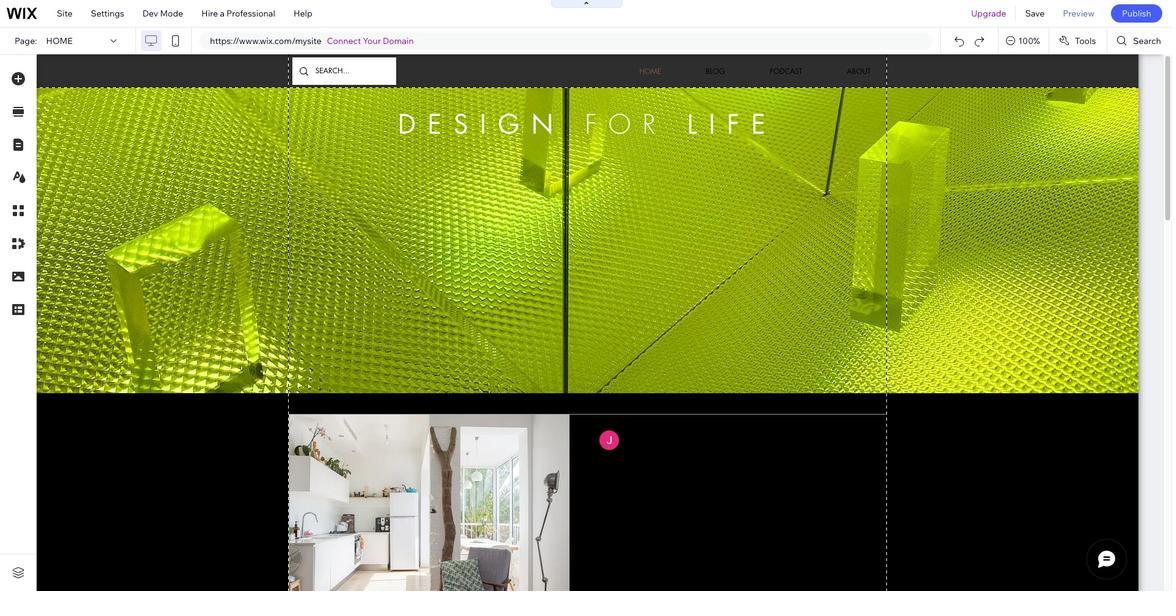 Task type: locate. For each thing, give the bounding box(es) containing it.
upgrade
[[972, 8, 1007, 19]]

save button
[[1017, 0, 1055, 27]]

https://www.wix.com/mysite
[[210, 35, 322, 46]]

a
[[220, 8, 225, 19]]

tools
[[1076, 35, 1097, 46]]

100% button
[[1000, 27, 1049, 54]]

mode
[[160, 8, 183, 19]]

your
[[363, 35, 381, 46]]

hire a professional
[[202, 8, 275, 19]]

search
[[1134, 35, 1162, 46]]

dev mode
[[143, 8, 183, 19]]

publish button
[[1112, 4, 1163, 23]]

search button
[[1108, 27, 1173, 54]]

100%
[[1019, 35, 1041, 46]]

preview
[[1064, 8, 1095, 19]]



Task type: describe. For each thing, give the bounding box(es) containing it.
help
[[294, 8, 313, 19]]

domain
[[383, 35, 414, 46]]

dev
[[143, 8, 158, 19]]

tools button
[[1050, 27, 1108, 54]]

professional
[[227, 8, 275, 19]]

https://www.wix.com/mysite connect your domain
[[210, 35, 414, 46]]

home
[[46, 35, 73, 46]]

site
[[57, 8, 73, 19]]

connect
[[327, 35, 361, 46]]

save
[[1026, 8, 1045, 19]]

publish
[[1123, 8, 1152, 19]]

settings
[[91, 8, 124, 19]]

preview button
[[1055, 0, 1104, 27]]

hire
[[202, 8, 218, 19]]



Task type: vqa. For each thing, say whether or not it's contained in the screenshot.
top the from
no



